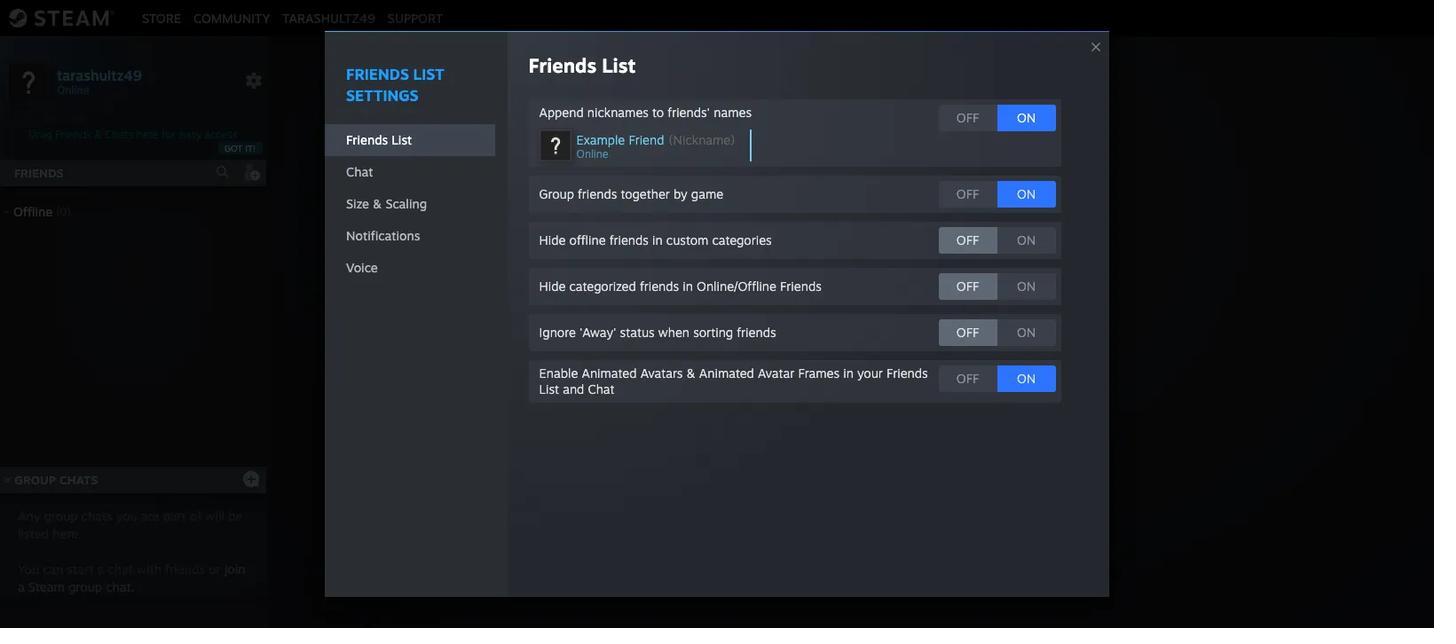 Task type: locate. For each thing, give the bounding box(es) containing it.
example friend ( nickname ) online
[[577, 133, 735, 161]]

1 horizontal spatial tarashultz49
[[283, 10, 375, 25]]

3 off from the top
[[957, 233, 980, 248]]

ignore
[[539, 325, 576, 340]]

1 horizontal spatial chats
[[105, 128, 133, 141]]

you can start a chat with friends or
[[18, 562, 224, 577]]

list inside "enable animated avatars & animated avatar frames in your friends list and chat"
[[539, 382, 559, 397]]

together
[[621, 187, 670, 202]]

sorting
[[694, 325, 734, 340]]

friends right your on the right bottom of page
[[887, 366, 928, 381]]

group up here.
[[44, 509, 78, 524]]

hide for hide categorized friends in online/offline friends
[[539, 279, 566, 294]]

categorized
[[570, 279, 636, 294]]

on
[[1017, 110, 1036, 126], [1017, 187, 1036, 202], [1017, 233, 1036, 248], [1017, 279, 1036, 294], [1017, 325, 1036, 340], [1017, 372, 1036, 387]]

status
[[620, 325, 655, 340]]

friend up frames
[[780, 342, 821, 360]]

1 horizontal spatial friends list
[[529, 54, 636, 78]]

notifications
[[346, 229, 420, 244]]

game
[[691, 187, 724, 202]]

2 vertical spatial &
[[687, 366, 696, 381]]

1 horizontal spatial animated
[[700, 366, 755, 381]]

off for avatar
[[957, 372, 980, 387]]

6 off from the top
[[957, 372, 980, 387]]

2 vertical spatial a
[[18, 580, 25, 595]]

hide
[[539, 233, 566, 248], [539, 279, 566, 294]]

1 horizontal spatial friend
[[780, 342, 821, 360]]

a for friend
[[768, 342, 775, 360]]

categories
[[713, 233, 772, 248]]

you
[[116, 509, 138, 524]]

friends down drag
[[14, 166, 64, 180]]

chats up chats
[[59, 473, 98, 487]]

online
[[577, 148, 609, 161]]

in left your on the right bottom of page
[[844, 366, 854, 381]]

1 vertical spatial or
[[209, 562, 221, 577]]

frames
[[799, 366, 840, 381]]

tarashultz49 link
[[276, 10, 382, 25]]

or up frames
[[825, 342, 839, 360]]

0 vertical spatial &
[[94, 128, 102, 141]]

offline
[[570, 233, 606, 248]]

friend
[[629, 133, 665, 148], [780, 342, 821, 360]]

or left join
[[209, 562, 221, 577]]

1 vertical spatial group
[[843, 342, 883, 360]]

chat up size
[[346, 165, 373, 180]]

1 on from the top
[[1017, 110, 1036, 126]]

start
[[67, 562, 94, 577]]

nicknames
[[588, 105, 649, 120]]

manage friends list settings image
[[245, 72, 263, 90]]

group chats
[[15, 473, 98, 487]]

0 vertical spatial group
[[44, 509, 78, 524]]

friends list down settings at the left top
[[346, 133, 412, 148]]

group
[[539, 187, 574, 202], [843, 342, 883, 360], [15, 473, 56, 487]]

4 off from the top
[[957, 279, 980, 294]]

0 horizontal spatial friend
[[629, 133, 665, 148]]

your
[[858, 366, 883, 381]]

start!
[[940, 342, 975, 360]]

2 horizontal spatial in
[[844, 366, 854, 381]]

1 horizontal spatial in
[[683, 279, 693, 294]]

& inside "enable animated avatars & animated avatar frames in your friends list and chat"
[[687, 366, 696, 381]]

in
[[653, 233, 663, 248], [683, 279, 693, 294], [844, 366, 854, 381]]

list down 'enable'
[[539, 382, 559, 397]]

friends right online/offline
[[781, 279, 822, 294]]

0 horizontal spatial animated
[[582, 366, 637, 381]]

append
[[539, 105, 584, 120]]

0 horizontal spatial group
[[15, 473, 56, 487]]

drag
[[29, 128, 52, 141]]

avatar
[[758, 366, 795, 381]]

0 vertical spatial hide
[[539, 233, 566, 248]]

add a friend image
[[242, 162, 261, 182]]

1 horizontal spatial group
[[539, 187, 574, 202]]

1 horizontal spatial to
[[922, 342, 936, 360]]

friend left the (
[[629, 133, 665, 148]]

hide up "ignore"
[[539, 279, 566, 294]]

1 vertical spatial hide
[[539, 279, 566, 294]]

&
[[94, 128, 102, 141], [373, 197, 382, 212], [687, 366, 696, 381]]

1 vertical spatial friends list
[[346, 133, 412, 148]]

hide offline friends in custom categories
[[539, 233, 772, 248]]

0 vertical spatial chats
[[105, 128, 133, 141]]

drag friends & chats here for easy access
[[29, 128, 237, 141]]

0 vertical spatial group
[[539, 187, 574, 202]]

on for friends
[[1017, 279, 1036, 294]]

animated
[[582, 366, 637, 381], [700, 366, 755, 381]]

here
[[136, 128, 159, 141]]

are
[[141, 509, 160, 524]]

animated up and
[[582, 366, 637, 381]]

2 off from the top
[[957, 187, 980, 202]]

0 vertical spatial friend
[[629, 133, 665, 148]]

0 vertical spatial in
[[653, 233, 663, 248]]

or
[[825, 342, 839, 360], [209, 562, 221, 577]]

friends
[[529, 54, 597, 78], [346, 65, 409, 84], [55, 128, 91, 141], [346, 133, 388, 148], [14, 166, 64, 180], [781, 279, 822, 294], [887, 366, 928, 381]]

any
[[18, 509, 40, 524]]

3 on from the top
[[1017, 233, 1036, 248]]

group up your on the right bottom of page
[[843, 342, 883, 360]]

& right avatars at the left of the page
[[687, 366, 696, 381]]

example
[[577, 133, 625, 148]]

list up nicknames
[[602, 54, 636, 78]]

in down the custom
[[683, 279, 693, 294]]

with
[[137, 562, 162, 577]]

chats left here
[[105, 128, 133, 141]]

2 horizontal spatial chat
[[887, 342, 918, 360]]

group up any
[[15, 473, 56, 487]]

a left 'chat'
[[97, 562, 104, 577]]

search my friends list image
[[215, 164, 231, 180]]

chat inside "enable animated avatars & animated avatar frames in your friends list and chat"
[[588, 382, 615, 397]]

friends list
[[529, 54, 636, 78], [346, 133, 412, 148]]

6 on from the top
[[1017, 372, 1036, 387]]

1 vertical spatial in
[[683, 279, 693, 294]]

5 off from the top
[[957, 325, 980, 340]]

1 horizontal spatial chat
[[588, 382, 615, 397]]

enable animated avatars & animated avatar frames in your friends list and chat
[[539, 366, 928, 397]]

any group chats you are part of will be listed here.
[[18, 509, 243, 542]]

in left the custom
[[653, 233, 663, 248]]

1 hide from the top
[[539, 233, 566, 248]]

5 on from the top
[[1017, 325, 1036, 340]]

when
[[659, 325, 690, 340]]

list up settings at the left top
[[413, 65, 445, 84]]

group up the offline on the top left
[[539, 187, 574, 202]]

chat right and
[[588, 382, 615, 397]]

1 animated from the left
[[582, 366, 637, 381]]

friends list up the append
[[529, 54, 636, 78]]

0 horizontal spatial or
[[209, 562, 221, 577]]

2 on from the top
[[1017, 187, 1036, 202]]

group inside join a steam group chat.
[[68, 580, 102, 595]]

to left friends' at the top left of the page
[[653, 105, 664, 120]]

collapse chats list image
[[0, 477, 21, 484]]

1 vertical spatial tarashultz49
[[57, 66, 142, 84]]

a inside join a steam group chat.
[[18, 580, 25, 595]]

to
[[653, 105, 664, 120], [922, 342, 936, 360]]

1 vertical spatial &
[[373, 197, 382, 212]]

2 vertical spatial in
[[844, 366, 854, 381]]

a
[[768, 342, 775, 360], [97, 562, 104, 577], [18, 580, 25, 595]]

1 vertical spatial group
[[68, 580, 102, 595]]

settings
[[346, 86, 419, 105]]

2 hide from the top
[[539, 279, 566, 294]]

tarashultz49
[[283, 10, 375, 25], [57, 66, 142, 84]]

0 vertical spatial a
[[768, 342, 775, 360]]

2 horizontal spatial a
[[768, 342, 775, 360]]

2 vertical spatial chat
[[588, 382, 615, 397]]

4 on from the top
[[1017, 279, 1036, 294]]

1 horizontal spatial a
[[97, 562, 104, 577]]

to left start!
[[922, 342, 936, 360]]

chat
[[346, 165, 373, 180], [887, 342, 918, 360], [588, 382, 615, 397]]

hide categorized friends in online/offline friends
[[539, 279, 822, 294]]

0 horizontal spatial &
[[94, 128, 102, 141]]

friends
[[578, 187, 617, 202], [610, 233, 649, 248], [640, 279, 679, 294], [737, 325, 777, 340], [165, 562, 205, 577]]

hide left the offline on the top left
[[539, 233, 566, 248]]

2 vertical spatial group
[[15, 473, 56, 487]]

2 horizontal spatial &
[[687, 366, 696, 381]]

in for online/offline
[[683, 279, 693, 294]]

friends list settings
[[346, 65, 445, 105]]

0 horizontal spatial in
[[653, 233, 663, 248]]

store link
[[136, 10, 187, 25]]

1 horizontal spatial or
[[825, 342, 839, 360]]

group down start
[[68, 580, 102, 595]]

0 vertical spatial to
[[653, 105, 664, 120]]

chats
[[105, 128, 133, 141], [59, 473, 98, 487]]

online/offline
[[697, 279, 777, 294]]

size & scaling
[[346, 197, 427, 212]]

group
[[44, 509, 78, 524], [68, 580, 102, 595]]

0 horizontal spatial tarashultz49
[[57, 66, 142, 84]]

group friends together by game
[[539, 187, 724, 202]]

& left here
[[94, 128, 102, 141]]

a down you
[[18, 580, 25, 595]]

chat left start!
[[887, 342, 918, 360]]

hide for hide offline friends in custom categories
[[539, 233, 566, 248]]

friends up click
[[737, 325, 777, 340]]

0 horizontal spatial a
[[18, 580, 25, 595]]

list
[[602, 54, 636, 78], [413, 65, 445, 84], [392, 133, 412, 148], [539, 382, 559, 397]]

you
[[18, 562, 39, 577]]

in inside "enable animated avatars & animated avatar frames in your friends list and chat"
[[844, 366, 854, 381]]

friend inside example friend ( nickname ) online
[[629, 133, 665, 148]]

tarashultz49 up drag friends & chats here for easy access
[[57, 66, 142, 84]]

scaling
[[386, 197, 427, 212]]

animated down click
[[700, 366, 755, 381]]

1 vertical spatial chats
[[59, 473, 98, 487]]

tarashultz49 left support link
[[283, 10, 375, 25]]

part
[[163, 509, 187, 524]]

off
[[957, 110, 980, 126], [957, 187, 980, 202], [957, 233, 980, 248], [957, 279, 980, 294], [957, 325, 980, 340], [957, 372, 980, 387]]

a up 'avatar'
[[768, 342, 775, 360]]

0 horizontal spatial chat
[[346, 165, 373, 180]]

& right size
[[373, 197, 382, 212]]

chat
[[108, 562, 133, 577]]

on for avatar
[[1017, 372, 1036, 387]]

0 horizontal spatial friends list
[[346, 133, 412, 148]]

friends right with
[[165, 562, 205, 577]]

friends up settings at the left top
[[346, 65, 409, 84]]



Task type: describe. For each thing, give the bounding box(es) containing it.
access
[[205, 128, 237, 141]]

list down settings at the left top
[[392, 133, 412, 148]]

friends'
[[668, 105, 710, 120]]

list inside friends list settings
[[413, 65, 445, 84]]

(
[[669, 133, 673, 148]]

size
[[346, 197, 369, 212]]

group inside any group chats you are part of will be listed here.
[[44, 509, 78, 524]]

names
[[714, 105, 752, 120]]

0 vertical spatial or
[[825, 342, 839, 360]]

and
[[563, 382, 585, 397]]

listed
[[18, 527, 49, 542]]

2 horizontal spatial group
[[843, 342, 883, 360]]

on for friends
[[1017, 325, 1036, 340]]

append nicknames to friends' names
[[539, 105, 752, 120]]

1 vertical spatial a
[[97, 562, 104, 577]]

1 vertical spatial chat
[[887, 342, 918, 360]]

0 horizontal spatial chats
[[59, 473, 98, 487]]

off for categories
[[957, 233, 980, 248]]

friends down settings at the left top
[[346, 133, 388, 148]]

on for categories
[[1017, 233, 1036, 248]]

can
[[43, 562, 63, 577]]

join
[[224, 562, 246, 577]]

friends inside friends list settings
[[346, 65, 409, 84]]

easy
[[179, 128, 202, 141]]

1 vertical spatial friend
[[780, 342, 821, 360]]

community
[[194, 10, 270, 25]]

in for custom
[[653, 233, 663, 248]]

custom
[[667, 233, 709, 248]]

1 horizontal spatial &
[[373, 197, 382, 212]]

off for friends
[[957, 325, 980, 340]]

support link
[[382, 10, 449, 25]]

friends up the append
[[529, 54, 597, 78]]

chats
[[81, 509, 113, 524]]

)
[[731, 133, 735, 148]]

offline
[[13, 204, 53, 219]]

enable
[[539, 366, 578, 381]]

click a friend or group chat to start!
[[732, 342, 975, 360]]

group for group chats
[[15, 473, 56, 487]]

friends up ignore 'away' status when sorting friends
[[640, 279, 679, 294]]

voice
[[346, 261, 378, 276]]

for
[[162, 128, 176, 141]]

0 horizontal spatial to
[[653, 105, 664, 120]]

click
[[732, 342, 763, 360]]

by
[[674, 187, 688, 202]]

2 animated from the left
[[700, 366, 755, 381]]

chat.
[[106, 580, 135, 595]]

community link
[[187, 10, 276, 25]]

'away'
[[580, 325, 617, 340]]

group for group friends together by game
[[539, 187, 574, 202]]

of
[[190, 509, 202, 524]]

1 vertical spatial to
[[922, 342, 936, 360]]

join a steam group chat.
[[18, 562, 246, 595]]

store
[[142, 10, 181, 25]]

join a steam group chat. link
[[18, 562, 246, 595]]

1 off from the top
[[957, 110, 980, 126]]

0 vertical spatial chat
[[346, 165, 373, 180]]

be
[[228, 509, 243, 524]]

friends inside "enable animated avatars & animated avatar frames in your friends list and chat"
[[887, 366, 928, 381]]

here.
[[52, 527, 82, 542]]

steam
[[28, 580, 65, 595]]

support
[[388, 10, 443, 25]]

a for steam
[[18, 580, 25, 595]]

avatars
[[641, 366, 683, 381]]

0 vertical spatial tarashultz49
[[283, 10, 375, 25]]

friends right drag
[[55, 128, 91, 141]]

will
[[205, 509, 225, 524]]

0 vertical spatial friends list
[[529, 54, 636, 78]]

off for friends
[[957, 279, 980, 294]]

friends right the offline on the top left
[[610, 233, 649, 248]]

nickname
[[673, 133, 731, 148]]

friends down online
[[578, 187, 617, 202]]

ignore 'away' status when sorting friends
[[539, 325, 777, 340]]

create a group chat image
[[242, 470, 260, 488]]



Task type: vqa. For each thing, say whether or not it's contained in the screenshot.
'Friends List Settings'
yes



